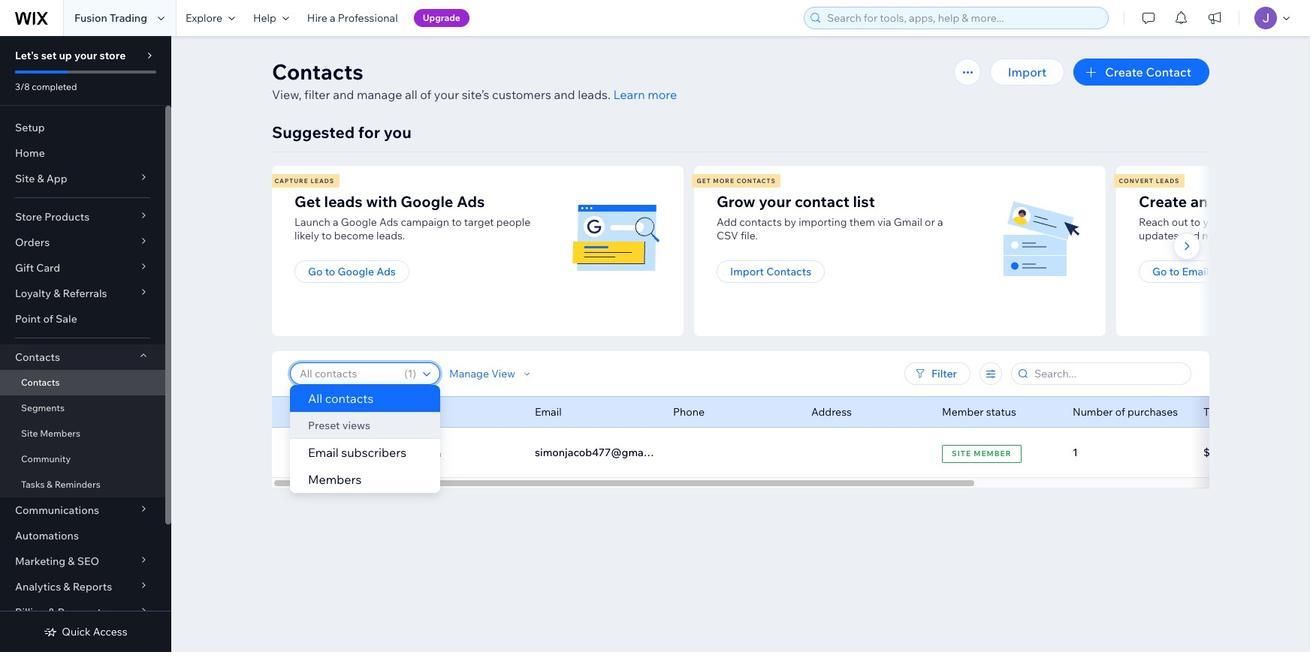 Task type: locate. For each thing, give the bounding box(es) containing it.
leads.
[[578, 87, 611, 102], [376, 229, 405, 243]]

1 vertical spatial 1
[[1073, 446, 1078, 460]]

all contacts option
[[290, 385, 440, 413]]

reach
[[1139, 216, 1170, 229]]

your up by
[[759, 192, 792, 211]]

contacts up segments on the bottom of the page
[[21, 377, 60, 388]]

1 vertical spatial leads.
[[376, 229, 405, 243]]

convert leads
[[1119, 177, 1180, 185]]

sale
[[56, 313, 77, 326]]

email inside button
[[1182, 265, 1209, 279]]

0 horizontal spatial marketing
[[15, 555, 66, 569]]

marketing inside popup button
[[15, 555, 66, 569]]

point of sale link
[[0, 307, 165, 332]]

1 horizontal spatial email
[[535, 406, 562, 419]]

hire
[[307, 11, 328, 25]]

total
[[1204, 406, 1228, 419]]

2 vertical spatial email
[[308, 446, 339, 461]]

1 vertical spatial email
[[535, 406, 562, 419]]

a right or
[[938, 216, 943, 229]]

marketing down 'create an email campaig reach out to your subscribers with n'
[[1212, 265, 1262, 279]]

create an email campaig reach out to your subscribers with n
[[1139, 192, 1310, 243]]

0 vertical spatial ads
[[457, 192, 485, 211]]

1 go from the left
[[308, 265, 323, 279]]

members inside sidebar element
[[40, 428, 80, 440]]

marketing
[[1212, 265, 1262, 279], [15, 555, 66, 569]]

filter
[[932, 367, 957, 381]]

1 horizontal spatial with
[[1287, 216, 1308, 229]]

reminders
[[55, 479, 100, 491]]

leads. inside contacts view, filter and manage all of your site's customers and leads. learn more
[[578, 87, 611, 102]]

leads for get
[[311, 177, 334, 185]]

go down 'reach'
[[1153, 265, 1167, 279]]

member down status at the right
[[974, 449, 1012, 459]]

0 vertical spatial member
[[942, 406, 984, 419]]

1 horizontal spatial marketing
[[1212, 265, 1262, 279]]

import inside button
[[730, 265, 764, 279]]

1 vertical spatial import
[[730, 265, 764, 279]]

1 vertical spatial site
[[21, 428, 38, 440]]

0 vertical spatial contacts
[[740, 216, 782, 229]]

setup link
[[0, 115, 165, 141]]

campaign
[[401, 216, 449, 229]]

contacts inside grow your contact list add contacts by importing them via gmail or a csv file.
[[740, 216, 782, 229]]

1 horizontal spatial go
[[1153, 265, 1167, 279]]

to inside go to email marketing button
[[1170, 265, 1180, 279]]

0 horizontal spatial go
[[308, 265, 323, 279]]

up
[[59, 49, 72, 62]]

a right the hire
[[330, 11, 336, 25]]

to right "likely"
[[322, 229, 332, 243]]

contacts down point of sale
[[15, 351, 60, 364]]

quick access button
[[44, 626, 127, 639]]

loyalty
[[15, 287, 51, 301]]

email
[[1212, 192, 1250, 211]]

0 horizontal spatial import
[[730, 265, 764, 279]]

with left n
[[1287, 216, 1308, 229]]

create left contact
[[1105, 65, 1143, 80]]

0 vertical spatial of
[[420, 87, 431, 102]]

1 horizontal spatial members
[[308, 473, 362, 488]]

0 horizontal spatial contacts
[[325, 391, 374, 406]]

& right loyalty
[[53, 287, 60, 301]]

& right billing
[[48, 606, 55, 620]]

contact
[[1146, 65, 1192, 80]]

community link
[[0, 447, 165, 473]]

0 horizontal spatial of
[[43, 313, 53, 326]]

jacob simon image
[[317, 440, 344, 467]]

None checkbox
[[290, 403, 302, 422]]

0 horizontal spatial leads.
[[376, 229, 405, 243]]

ads left campaign
[[379, 216, 398, 229]]

payments
[[58, 606, 107, 620]]

go for create
[[1153, 265, 1167, 279]]

1 horizontal spatial subscribers
[[1228, 216, 1285, 229]]

them
[[850, 216, 875, 229]]

spent
[[1270, 406, 1298, 419]]

quick
[[62, 626, 91, 639]]

preset views option
[[290, 413, 440, 440]]

loyalty & referrals
[[15, 287, 107, 301]]

1 horizontal spatial contacts
[[740, 216, 782, 229]]

of right the all
[[420, 87, 431, 102]]

reports
[[73, 581, 112, 594]]

billing & payments button
[[0, 600, 165, 626]]

0 vertical spatial subscribers
[[1228, 216, 1285, 229]]

preset
[[308, 419, 340, 433]]

2 horizontal spatial of
[[1116, 406, 1125, 419]]

automations link
[[0, 524, 165, 549]]

point of sale
[[15, 313, 77, 326]]

and right filter
[[333, 87, 354, 102]]

store products
[[15, 210, 90, 224]]

email subscribers
[[308, 446, 407, 461]]

email down preset
[[308, 446, 339, 461]]

& left seo on the bottom left
[[68, 555, 75, 569]]

communications
[[15, 504, 99, 518]]

contacts left by
[[740, 216, 782, 229]]

of for number of purchases
[[1116, 406, 1125, 419]]

ads
[[457, 192, 485, 211], [379, 216, 398, 229], [377, 265, 396, 279]]

1 horizontal spatial and
[[554, 87, 575, 102]]

go to google ads
[[308, 265, 396, 279]]

leads up get
[[311, 177, 334, 185]]

0 vertical spatial marketing
[[1212, 265, 1262, 279]]

launch
[[295, 216, 330, 229]]

0 vertical spatial 1
[[408, 367, 413, 381]]

1 horizontal spatial 1
[[1073, 446, 1078, 460]]

1
[[408, 367, 413, 381], [1073, 446, 1078, 460]]

marketing up analytics
[[15, 555, 66, 569]]

your inside 'create an email campaig reach out to your subscribers with n'
[[1203, 216, 1225, 229]]

contacts view, filter and manage all of your site's customers and leads. learn more
[[272, 59, 677, 102]]

subscribers inside 'create an email campaig reach out to your subscribers with n'
[[1228, 216, 1285, 229]]

2 go from the left
[[1153, 265, 1167, 279]]

google down become
[[338, 265, 374, 279]]

create for contact
[[1105, 65, 1143, 80]]

1 leads from the left
[[311, 177, 334, 185]]

1 vertical spatial subscribers
[[341, 446, 407, 461]]

1 vertical spatial ads
[[379, 216, 398, 229]]

site down the member status
[[952, 449, 972, 459]]

number of purchases
[[1073, 406, 1178, 419]]

1 vertical spatial marketing
[[15, 555, 66, 569]]

go to email marketing button
[[1139, 261, 1276, 283]]

1 vertical spatial with
[[1287, 216, 1308, 229]]

0 vertical spatial members
[[40, 428, 80, 440]]

hire a professional link
[[298, 0, 407, 36]]

google inside button
[[338, 265, 374, 279]]

out
[[1172, 216, 1188, 229]]

subscribers down email on the right top of the page
[[1228, 216, 1285, 229]]

1 down number
[[1073, 446, 1078, 460]]

0 horizontal spatial leads
[[311, 177, 334, 185]]

leads. left learn
[[578, 87, 611, 102]]

of left the sale
[[43, 313, 53, 326]]

contacts inside contacts view, filter and manage all of your site's customers and leads. learn more
[[272, 59, 363, 85]]

&
[[37, 172, 44, 186], [53, 287, 60, 301], [47, 479, 53, 491], [68, 555, 75, 569], [63, 581, 70, 594], [48, 606, 55, 620]]

ads down get leads with google ads launch a google ads campaign to target people likely to become leads.
[[377, 265, 396, 279]]

create inside button
[[1105, 65, 1143, 80]]

your right up
[[74, 49, 97, 62]]

0 vertical spatial leads.
[[578, 87, 611, 102]]

0 vertical spatial email
[[1182, 265, 1209, 279]]

1 vertical spatial contacts
[[325, 391, 374, 406]]

manage
[[357, 87, 402, 102]]

simonjacob477@gmail.com
[[535, 446, 673, 460]]

2 vertical spatial of
[[1116, 406, 1125, 419]]

create
[[1105, 65, 1143, 80], [1139, 192, 1187, 211]]

go down "likely"
[[308, 265, 323, 279]]

0 horizontal spatial email
[[308, 446, 339, 461]]

Search... field
[[1030, 364, 1186, 385]]

2 vertical spatial ads
[[377, 265, 396, 279]]

subscribers down preset views option at bottom
[[341, 446, 407, 461]]

site for site member
[[952, 449, 972, 459]]

0 vertical spatial google
[[401, 192, 453, 211]]

site down home
[[15, 172, 35, 186]]

members down the jacob simon icon
[[308, 473, 362, 488]]

site members
[[21, 428, 80, 440]]

marketing & seo button
[[0, 549, 165, 575]]

google up campaign
[[401, 192, 453, 211]]

to down out
[[1170, 265, 1180, 279]]

total amount spent
[[1204, 406, 1298, 419]]

your
[[74, 49, 97, 62], [434, 87, 459, 102], [759, 192, 792, 211], [1203, 216, 1225, 229]]

leads. right become
[[376, 229, 405, 243]]

& for billing
[[48, 606, 55, 620]]

0 horizontal spatial with
[[366, 192, 397, 211]]

list
[[270, 166, 1310, 337]]

create inside 'create an email campaig reach out to your subscribers with n'
[[1139, 192, 1187, 211]]

site for site members
[[21, 428, 38, 440]]

& for loyalty
[[53, 287, 60, 301]]

leads right convert
[[1156, 177, 1180, 185]]

a inside grow your contact list add contacts by importing them via gmail or a csv file.
[[938, 216, 943, 229]]

leads for create
[[1156, 177, 1180, 185]]

a
[[330, 11, 336, 25], [333, 216, 339, 229], [938, 216, 943, 229]]

0 horizontal spatial subscribers
[[341, 446, 407, 461]]

email up simonjacob477@gmail.com
[[535, 406, 562, 419]]

purchases
[[1128, 406, 1178, 419]]

for
[[358, 122, 380, 142]]

& left reports
[[63, 581, 70, 594]]

manage view
[[449, 367, 516, 381]]

2 vertical spatial google
[[338, 265, 374, 279]]

go for get
[[308, 265, 323, 279]]

1 horizontal spatial import
[[1008, 65, 1047, 80]]

your left the site's
[[434, 87, 459, 102]]

site down segments on the bottom of the page
[[21, 428, 38, 440]]

members up community
[[40, 428, 80, 440]]

of right number
[[1116, 406, 1125, 419]]

1 vertical spatial of
[[43, 313, 53, 326]]

let's set up your store
[[15, 49, 126, 62]]

contacts up filter
[[272, 59, 363, 85]]

with right leads
[[366, 192, 397, 211]]

2 horizontal spatial email
[[1182, 265, 1209, 279]]

1 horizontal spatial leads.
[[578, 87, 611, 102]]

and
[[333, 87, 354, 102], [554, 87, 575, 102]]

members
[[40, 428, 80, 440], [308, 473, 362, 488]]

to right out
[[1191, 216, 1201, 229]]

& left app
[[37, 172, 44, 186]]

1 vertical spatial create
[[1139, 192, 1187, 211]]

1 horizontal spatial of
[[420, 87, 431, 102]]

leads
[[311, 177, 334, 185], [1156, 177, 1180, 185]]

contacts down all contacts field
[[325, 391, 374, 406]]

store products button
[[0, 204, 165, 230]]

1 horizontal spatial leads
[[1156, 177, 1180, 185]]

grow
[[717, 192, 756, 211]]

store
[[15, 210, 42, 224]]

your down "an"
[[1203, 216, 1225, 229]]

explore
[[186, 11, 222, 25]]

0 vertical spatial import
[[1008, 65, 1047, 80]]

& for tasks
[[47, 479, 53, 491]]

0 vertical spatial with
[[366, 192, 397, 211]]

Search for tools, apps, help & more... field
[[823, 8, 1104, 29]]

& right tasks
[[47, 479, 53, 491]]

& for marketing
[[68, 555, 75, 569]]

0 vertical spatial site
[[15, 172, 35, 186]]

0 vertical spatial create
[[1105, 65, 1143, 80]]

2 leads from the left
[[1156, 177, 1180, 185]]

& for site
[[37, 172, 44, 186]]

contacts down by
[[767, 265, 812, 279]]

suggested for you
[[272, 122, 412, 142]]

a down leads
[[333, 216, 339, 229]]

ads up target
[[457, 192, 485, 211]]

0 horizontal spatial and
[[333, 87, 354, 102]]

import inside button
[[1008, 65, 1047, 80]]

to down become
[[325, 265, 335, 279]]

( 1 )
[[404, 367, 416, 381]]

1 up all contacts option
[[408, 367, 413, 381]]

0 horizontal spatial members
[[40, 428, 80, 440]]

create up 'reach'
[[1139, 192, 1187, 211]]

get
[[295, 192, 321, 211]]

automations
[[15, 530, 79, 543]]

2 vertical spatial site
[[952, 449, 972, 459]]

google down leads
[[341, 216, 377, 229]]

let's
[[15, 49, 39, 62]]

of inside point of sale link
[[43, 313, 53, 326]]

more
[[648, 87, 677, 102]]

you
[[384, 122, 412, 142]]

email down out
[[1182, 265, 1209, 279]]

to inside 'create an email campaig reach out to your subscribers with n'
[[1191, 216, 1201, 229]]

site inside dropdown button
[[15, 172, 35, 186]]

site for site & app
[[15, 172, 35, 186]]

and right customers
[[554, 87, 575, 102]]

help
[[253, 11, 276, 25]]

list box
[[290, 385, 440, 494]]

site
[[15, 172, 35, 186], [21, 428, 38, 440], [952, 449, 972, 459]]

point
[[15, 313, 41, 326]]

a inside get leads with google ads launch a google ads campaign to target people likely to become leads.
[[333, 216, 339, 229]]

your inside contacts view, filter and manage all of your site's customers and leads. learn more
[[434, 87, 459, 102]]

import for import
[[1008, 65, 1047, 80]]

member left status at the right
[[942, 406, 984, 419]]

list box containing all contacts
[[290, 385, 440, 494]]

subscribers
[[1228, 216, 1285, 229], [341, 446, 407, 461]]



Task type: vqa. For each thing, say whether or not it's contained in the screenshot.
POPULAR THIS MONTH
no



Task type: describe. For each thing, give the bounding box(es) containing it.
import for import contacts
[[730, 265, 764, 279]]

all contacts
[[308, 391, 374, 406]]

your inside grow your contact list add contacts by importing them via gmail or a csv file.
[[759, 192, 792, 211]]

preset views
[[308, 419, 370, 433]]

by
[[784, 216, 796, 229]]

analytics
[[15, 581, 61, 594]]

importing
[[799, 216, 847, 229]]

gift card button
[[0, 255, 165, 281]]

community
[[21, 454, 71, 465]]

contacts link
[[0, 370, 165, 396]]

name
[[367, 406, 396, 419]]

segments
[[21, 403, 65, 414]]

member status
[[942, 406, 1016, 419]]

file.
[[741, 229, 758, 243]]

contacts inside button
[[767, 265, 812, 279]]

sidebar element
[[0, 36, 171, 653]]

list containing get leads with google ads
[[270, 166, 1310, 337]]

1 and from the left
[[333, 87, 354, 102]]

contacts inside popup button
[[15, 351, 60, 364]]

view,
[[272, 87, 302, 102]]

upgrade
[[423, 12, 460, 23]]

to inside go to google ads button
[[325, 265, 335, 279]]

import contacts
[[730, 265, 812, 279]]

fusion trading
[[74, 11, 147, 25]]

card
[[36, 261, 60, 275]]

tasks
[[21, 479, 45, 491]]

All contacts field
[[295, 364, 400, 385]]

address
[[811, 406, 852, 419]]

gmail
[[894, 216, 923, 229]]

with inside 'create an email campaig reach out to your subscribers with n'
[[1287, 216, 1308, 229]]

leads. inside get leads with google ads launch a google ads campaign to target people likely to become leads.
[[376, 229, 405, 243]]

marketing & seo
[[15, 555, 99, 569]]

your inside sidebar element
[[74, 49, 97, 62]]

go to google ads button
[[295, 261, 409, 283]]

to left target
[[452, 216, 462, 229]]

suggested
[[272, 122, 355, 142]]

go to email marketing
[[1153, 265, 1262, 279]]

status
[[986, 406, 1016, 419]]

gift
[[15, 261, 34, 275]]

with inside get leads with google ads launch a google ads campaign to target people likely to become leads.
[[366, 192, 397, 211]]

segments link
[[0, 396, 165, 422]]

list
[[853, 192, 875, 211]]

gift card
[[15, 261, 60, 275]]

email for email
[[535, 406, 562, 419]]

more
[[713, 177, 735, 185]]

all
[[308, 391, 322, 406]]

2 and from the left
[[554, 87, 575, 102]]

0 horizontal spatial 1
[[408, 367, 413, 381]]

n
[[1310, 216, 1310, 229]]

create for an
[[1139, 192, 1187, 211]]

convert
[[1119, 177, 1154, 185]]

of for point of sale
[[43, 313, 53, 326]]

contacts button
[[0, 345, 165, 370]]

become
[[334, 229, 374, 243]]

site & app
[[15, 172, 67, 186]]

manage view button
[[449, 367, 534, 381]]

hire a professional
[[307, 11, 398, 25]]

number
[[1073, 406, 1113, 419]]

campaig
[[1254, 192, 1310, 211]]

views
[[342, 419, 370, 433]]

set
[[41, 49, 57, 62]]

products
[[44, 210, 90, 224]]

simon
[[405, 446, 441, 461]]

1 vertical spatial members
[[308, 473, 362, 488]]

$3.00
[[1204, 446, 1233, 460]]

fusion
[[74, 11, 107, 25]]

tasks & reminders link
[[0, 473, 165, 498]]

ads inside button
[[377, 265, 396, 279]]

seo
[[77, 555, 99, 569]]

contacts
[[737, 177, 776, 185]]

3/8
[[15, 81, 30, 92]]

quick access
[[62, 626, 127, 639]]

orders
[[15, 236, 50, 249]]

help button
[[244, 0, 298, 36]]

capture leads
[[275, 177, 334, 185]]

billing
[[15, 606, 46, 620]]

via
[[878, 216, 892, 229]]

filter button
[[905, 363, 971, 385]]

1 vertical spatial google
[[341, 216, 377, 229]]

likely
[[295, 229, 319, 243]]

store
[[99, 49, 126, 62]]

)
[[413, 367, 416, 381]]

grow your contact list add contacts by importing them via gmail or a csv file.
[[717, 192, 943, 243]]

analytics & reports
[[15, 581, 112, 594]]

all
[[405, 87, 418, 102]]

email for email subscribers
[[308, 446, 339, 461]]

get leads with google ads launch a google ads campaign to target people likely to become leads.
[[295, 192, 531, 243]]

site member
[[952, 449, 1012, 459]]

contacts inside option
[[325, 391, 374, 406]]

& for analytics
[[63, 581, 70, 594]]

filter
[[304, 87, 330, 102]]

of inside contacts view, filter and manage all of your site's customers and leads. learn more
[[420, 87, 431, 102]]

learn more button
[[613, 86, 677, 104]]

import contacts button
[[717, 261, 825, 283]]

billing & payments
[[15, 606, 107, 620]]

manage
[[449, 367, 489, 381]]

marketing inside button
[[1212, 265, 1262, 279]]

setup
[[15, 121, 45, 134]]

site members link
[[0, 422, 165, 447]]

or
[[925, 216, 935, 229]]

communications button
[[0, 498, 165, 524]]

1 vertical spatial member
[[974, 449, 1012, 459]]

professional
[[338, 11, 398, 25]]

people
[[496, 216, 531, 229]]

view
[[491, 367, 516, 381]]

get
[[697, 177, 711, 185]]

get more contacts
[[697, 177, 776, 185]]



